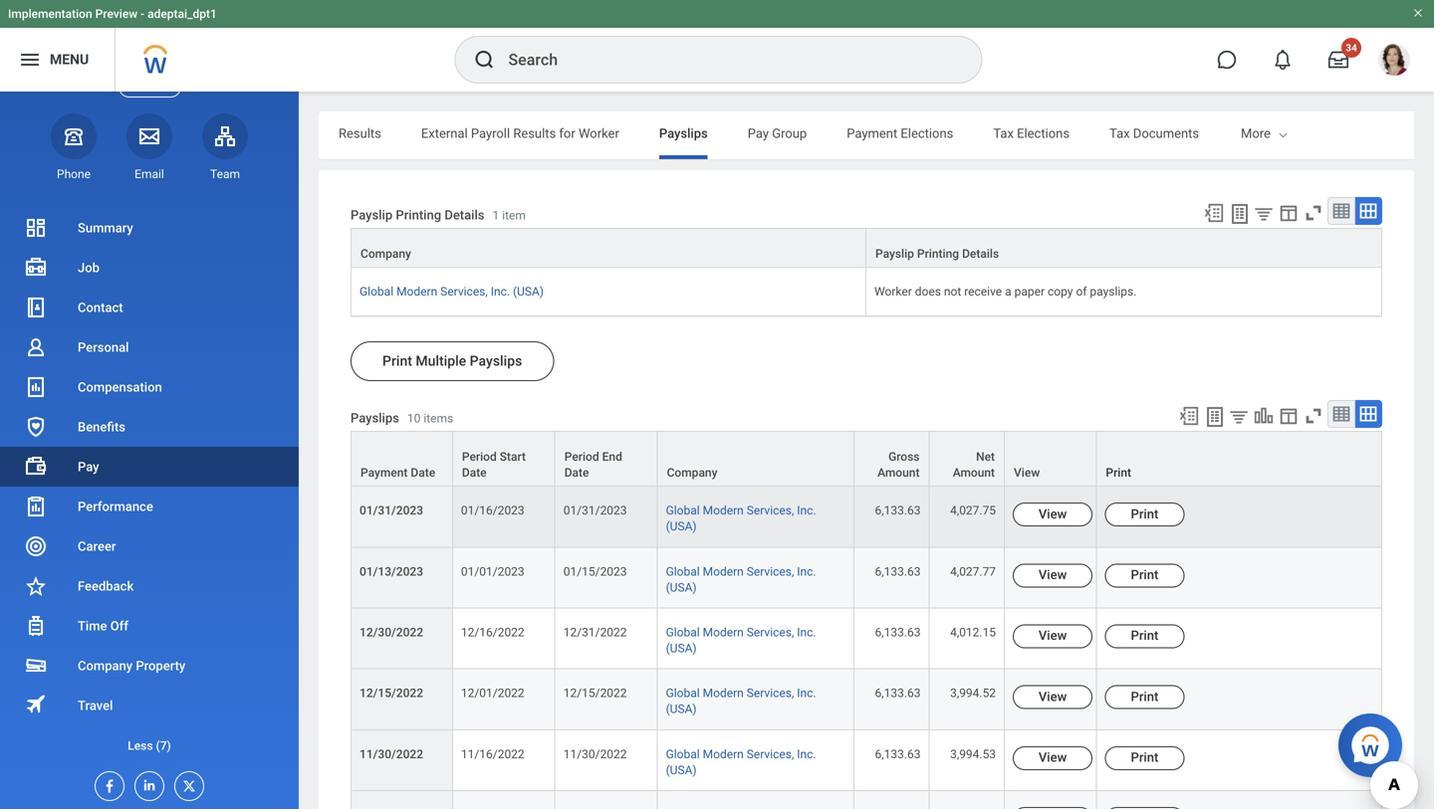 Task type: locate. For each thing, give the bounding box(es) containing it.
adeptai_dpt1
[[148, 7, 217, 21]]

modern for 12/31/2022
[[703, 626, 744, 640]]

a
[[1005, 285, 1012, 299]]

company property link
[[0, 647, 299, 686]]

worker right for on the left of page
[[579, 126, 620, 141]]

1 horizontal spatial 01/31/2023
[[564, 504, 627, 518]]

date right period start date popup button
[[565, 466, 589, 480]]

3 6,133.63 from the top
[[875, 626, 921, 640]]

payslips
[[659, 126, 708, 141], [470, 353, 522, 370], [351, 411, 399, 426]]

payment date
[[361, 466, 435, 480]]

print button for 4,027.77
[[1105, 564, 1185, 588]]

global modern services, inc. (usa)
[[360, 285, 544, 299], [666, 504, 816, 534], [666, 565, 816, 595], [666, 626, 816, 656], [666, 687, 816, 717], [666, 748, 816, 778]]

6,133.63 left the 4,012.15
[[875, 626, 921, 640]]

1 print button from the top
[[1105, 503, 1185, 527]]

1 horizontal spatial results
[[513, 126, 556, 141]]

date
[[411, 466, 435, 480], [462, 466, 487, 480], [565, 466, 589, 480]]

row containing global modern services, inc. (usa)
[[351, 268, 1383, 317]]

6 row from the top
[[351, 609, 1383, 670]]

payment down payslips 10 items
[[361, 466, 408, 480]]

0 horizontal spatial 11/30/2022
[[360, 748, 423, 762]]

1 12/15/2022 from the left
[[360, 687, 423, 701]]

printing inside popup button
[[917, 247, 959, 261]]

payslip inside popup button
[[876, 247, 914, 261]]

multiple
[[416, 353, 466, 370]]

amount
[[878, 466, 920, 480], [953, 466, 995, 480]]

preview
[[95, 7, 138, 21]]

global modern services, inc. (usa) link for 11/30/2022
[[666, 744, 816, 778]]

view right the net amount
[[1014, 466, 1040, 480]]

2 tax from the left
[[1110, 126, 1130, 141]]

team link
[[202, 113, 248, 182]]

2 date from the left
[[462, 466, 487, 480]]

12/15/2022
[[360, 687, 423, 701], [564, 687, 627, 701]]

details
[[445, 208, 485, 222], [962, 247, 999, 261]]

6,133.63 left the 4,027.77
[[875, 565, 921, 579]]

amount for net
[[953, 466, 995, 480]]

item
[[502, 209, 526, 222]]

facebook image
[[96, 773, 118, 795]]

0 horizontal spatial payslips
[[351, 411, 399, 426]]

withholding orders
[[1239, 126, 1350, 141]]

company down payslip printing details 1 item
[[361, 247, 411, 261]]

2 vertical spatial payslips
[[351, 411, 399, 426]]

4,012.15
[[950, 626, 996, 640]]

1 vertical spatial payslips
[[470, 353, 522, 370]]

4 row from the top
[[351, 487, 1383, 548]]

summary
[[78, 221, 133, 236]]

2 6,133.63 from the top
[[875, 565, 921, 579]]

1 horizontal spatial 11/30/2022
[[564, 748, 627, 762]]

payslip printing details
[[876, 247, 999, 261]]

0 vertical spatial toolbar
[[1194, 197, 1383, 228]]

view right the 4,012.15
[[1039, 629, 1067, 644]]

2 print button from the top
[[1105, 564, 1185, 588]]

period end date
[[565, 450, 623, 480]]

0 vertical spatial company
[[361, 247, 411, 261]]

amount down the net
[[953, 466, 995, 480]]

search image
[[473, 48, 497, 72]]

12/16/2022
[[461, 626, 525, 640]]

company down time off
[[78, 659, 133, 674]]

job
[[78, 261, 100, 275]]

0 horizontal spatial company
[[78, 659, 133, 674]]

details inside popup button
[[962, 247, 999, 261]]

export to excel image left export to worksheets icon
[[1203, 202, 1225, 224]]

inc. for 11/30/2022
[[797, 748, 816, 762]]

1 horizontal spatial period
[[565, 450, 599, 464]]

fullscreen image
[[1303, 406, 1325, 427]]

0 horizontal spatial date
[[411, 466, 435, 480]]

list
[[0, 208, 299, 766]]

group
[[772, 126, 807, 141]]

global for 01/15/2023
[[666, 565, 700, 579]]

global modern services, inc. (usa) for 11/30/2022
[[666, 748, 816, 778]]

2 period from the left
[[565, 450, 599, 464]]

(usa)
[[513, 285, 544, 299], [666, 520, 697, 534], [666, 581, 697, 595], [666, 642, 697, 656], [666, 703, 697, 717], [666, 764, 697, 778]]

2 view button from the top
[[1013, 564, 1093, 588]]

cell
[[453, 792, 556, 810], [556, 792, 658, 810], [658, 792, 855, 810], [855, 792, 930, 810], [930, 792, 1005, 810]]

0 vertical spatial printing
[[396, 208, 441, 222]]

payslip
[[351, 208, 393, 222], [876, 247, 914, 261]]

0 horizontal spatial payment
[[361, 466, 408, 480]]

view
[[1014, 466, 1040, 480], [1039, 507, 1067, 522], [1039, 568, 1067, 583], [1039, 629, 1067, 644], [1039, 690, 1067, 705], [1039, 751, 1067, 766]]

3 row from the top
[[351, 432, 1383, 487]]

6,133.63 left 3,994.52
[[875, 687, 921, 701]]

1 view button from the top
[[1013, 503, 1093, 527]]

period inside period start date
[[462, 450, 497, 464]]

expand table image right table image
[[1359, 201, 1379, 221]]

2 horizontal spatial payslips
[[659, 126, 708, 141]]

period
[[462, 450, 497, 464], [565, 450, 599, 464]]

pay down benefits on the left of the page
[[78, 460, 99, 475]]

results left for on the left of page
[[513, 126, 556, 141]]

payment for payment date
[[361, 466, 408, 480]]

summary link
[[0, 208, 299, 248]]

fullscreen image
[[1303, 202, 1325, 224]]

compensation
[[78, 380, 162, 395]]

linkedin image
[[135, 773, 157, 794]]

travel image
[[24, 693, 48, 717]]

contact
[[78, 300, 123, 315]]

2 cell from the left
[[556, 792, 658, 810]]

date inside period end date
[[565, 466, 589, 480]]

tax elections
[[994, 126, 1070, 141]]

0 horizontal spatial printing
[[396, 208, 441, 222]]

1 horizontal spatial details
[[962, 247, 999, 261]]

1 row from the top
[[351, 228, 1383, 269]]

6,133.63 for 4,027.75
[[875, 504, 921, 518]]

net amount
[[953, 450, 995, 480]]

payment inside 'payment date' popup button
[[361, 466, 408, 480]]

export to worksheets image
[[1228, 202, 1252, 226]]

1 tax from the left
[[994, 126, 1014, 141]]

2 horizontal spatial company
[[667, 466, 718, 480]]

export to excel image
[[1203, 202, 1225, 224], [1179, 406, 1200, 427]]

printing up does
[[917, 247, 959, 261]]

01/31/2023 down period end date
[[564, 504, 627, 518]]

0 vertical spatial pay
[[748, 126, 769, 141]]

click to view/edit grid preferences image
[[1278, 406, 1300, 427]]

printing for payslip printing details 1 item
[[396, 208, 441, 222]]

tax for tax elections
[[994, 126, 1014, 141]]

1 vertical spatial export to excel image
[[1179, 406, 1200, 427]]

payslips right multiple
[[470, 353, 522, 370]]

global
[[360, 285, 394, 299], [666, 504, 700, 518], [666, 565, 700, 579], [666, 626, 700, 640], [666, 687, 700, 701], [666, 748, 700, 762]]

(usa) for 11/30/2022
[[666, 764, 697, 778]]

start
[[500, 450, 526, 464]]

6,133.63 for 4,027.77
[[875, 565, 921, 579]]

0 vertical spatial export to excel image
[[1203, 202, 1225, 224]]

2 amount from the left
[[953, 466, 995, 480]]

results left "external"
[[339, 126, 381, 141]]

company property image
[[24, 655, 48, 678]]

feedback image
[[24, 575, 48, 599]]

expand table image
[[1359, 201, 1379, 221], [1359, 405, 1379, 424]]

modern for 01/31/2023
[[703, 504, 744, 518]]

global modern services, inc. (usa) link for 12/15/2022
[[666, 683, 816, 717]]

pay left group
[[748, 126, 769, 141]]

company inside column header
[[361, 247, 411, 261]]

company button
[[352, 229, 866, 267], [658, 433, 854, 486]]

performance link
[[0, 487, 299, 527]]

view button right 3,994.52
[[1013, 686, 1093, 710]]

details left "1"
[[445, 208, 485, 222]]

1 horizontal spatial export to excel image
[[1203, 202, 1225, 224]]

navigation pane region
[[0, 60, 299, 810]]

1 horizontal spatial 12/15/2022
[[564, 687, 627, 701]]

view button for 4,027.77
[[1013, 564, 1093, 588]]

period left start
[[462, 450, 497, 464]]

1 elections from the left
[[901, 126, 954, 141]]

global modern services, inc. (usa) link for 12/31/2022
[[666, 622, 816, 656]]

modern
[[397, 285, 438, 299], [703, 504, 744, 518], [703, 565, 744, 579], [703, 626, 744, 640], [703, 687, 744, 701], [703, 748, 744, 762]]

payslips for payslips 10 items
[[351, 411, 399, 426]]

0 horizontal spatial pay
[[78, 460, 99, 475]]

view button right 3,994.53
[[1013, 747, 1093, 771]]

export to excel image left export to worksheets image
[[1179, 406, 1200, 427]]

implementation
[[8, 7, 92, 21]]

print for print popup button
[[1106, 466, 1132, 480]]

travel
[[78, 699, 113, 714]]

2 expand table image from the top
[[1359, 405, 1379, 424]]

amount inside popup button
[[878, 466, 920, 480]]

1 vertical spatial details
[[962, 247, 999, 261]]

payment elections
[[847, 126, 954, 141]]

01/31/2023 down payment date
[[360, 504, 423, 518]]

row
[[351, 228, 1383, 269], [351, 268, 1383, 317], [351, 432, 1383, 487], [351, 487, 1383, 548], [351, 548, 1383, 609], [351, 609, 1383, 670], [351, 670, 1383, 731], [351, 731, 1383, 792], [351, 792, 1383, 810]]

tab list
[[319, 112, 1419, 159]]

1 amount from the left
[[878, 466, 920, 480]]

personal image
[[24, 336, 48, 360]]

toolbar
[[1194, 197, 1383, 228], [1170, 401, 1383, 432]]

view button down view popup button
[[1013, 503, 1093, 527]]

date for period start date
[[462, 466, 487, 480]]

view right 3,994.52
[[1039, 690, 1067, 705]]

4 print button from the top
[[1105, 686, 1185, 710]]

date up the 01/16/2023 at the left bottom
[[462, 466, 487, 480]]

0 horizontal spatial amount
[[878, 466, 920, 480]]

4 view button from the top
[[1013, 686, 1093, 710]]

1 horizontal spatial printing
[[917, 247, 959, 261]]

6,133.63 left 3,994.53
[[875, 748, 921, 762]]

1 11/30/2022 from the left
[[360, 748, 423, 762]]

print
[[383, 353, 412, 370], [1106, 466, 1132, 480], [1131, 507, 1159, 522], [1131, 568, 1159, 583], [1131, 629, 1159, 644], [1131, 690, 1159, 705], [1131, 751, 1159, 766]]

compensation link
[[0, 368, 299, 407]]

phone beth liu element
[[51, 166, 97, 182]]

7 row from the top
[[351, 670, 1383, 731]]

date down 10
[[411, 466, 435, 480]]

1 vertical spatial printing
[[917, 247, 959, 261]]

1 vertical spatial company
[[667, 466, 718, 480]]

6,133.63 for 3,994.52
[[875, 687, 921, 701]]

1 vertical spatial toolbar
[[1170, 401, 1383, 432]]

date for period end date
[[565, 466, 589, 480]]

period inside period end date
[[565, 450, 599, 464]]

0 horizontal spatial results
[[339, 126, 381, 141]]

0 horizontal spatial elections
[[901, 126, 954, 141]]

mail image
[[137, 124, 161, 148]]

benefits image
[[24, 415, 48, 439]]

0 vertical spatial details
[[445, 208, 485, 222]]

0 horizontal spatial export to excel image
[[1179, 406, 1200, 427]]

0 vertical spatial payment
[[847, 126, 898, 141]]

time off image
[[24, 615, 48, 639]]

4 6,133.63 from the top
[[875, 687, 921, 701]]

date inside period start date
[[462, 466, 487, 480]]

printing for payslip printing details
[[917, 247, 959, 261]]

export to excel image for details
[[1203, 202, 1225, 224]]

0 vertical spatial expand table image
[[1359, 201, 1379, 221]]

services, for 12/15/2022
[[747, 687, 794, 701]]

row header
[[351, 792, 453, 810]]

pay link
[[0, 447, 299, 487]]

0 vertical spatial company button
[[352, 229, 866, 267]]

12/15/2022 down the 12/30/2022
[[360, 687, 423, 701]]

view button for 4,027.75
[[1013, 503, 1093, 527]]

print button
[[1105, 503, 1185, 527], [1105, 564, 1185, 588], [1105, 625, 1185, 649], [1105, 686, 1185, 710], [1105, 747, 1185, 771]]

1 horizontal spatial elections
[[1017, 126, 1070, 141]]

payslip printing details 1 item
[[351, 208, 526, 222]]

1 horizontal spatial payment
[[847, 126, 898, 141]]

1 horizontal spatial tax
[[1110, 126, 1130, 141]]

withholding
[[1239, 126, 1308, 141]]

pay inside navigation pane region
[[78, 460, 99, 475]]

0 horizontal spatial details
[[445, 208, 485, 222]]

email button
[[127, 113, 172, 182]]

0 horizontal spatial tax
[[994, 126, 1014, 141]]

company button inside column header
[[352, 229, 866, 267]]

external
[[421, 126, 468, 141]]

Search Workday  search field
[[509, 38, 941, 82]]

1 vertical spatial pay
[[78, 460, 99, 475]]

view button right the 4,027.77
[[1013, 564, 1093, 588]]

5 cell from the left
[[930, 792, 1005, 810]]

print inside popup button
[[1106, 466, 1132, 480]]

time off link
[[0, 607, 299, 647]]

6,133.63 for 3,994.53
[[875, 748, 921, 762]]

contact image
[[24, 296, 48, 320]]

receive
[[965, 285, 1002, 299]]

elections for payment elections
[[901, 126, 954, 141]]

amount inside popup button
[[953, 466, 995, 480]]

1 vertical spatial payment
[[361, 466, 408, 480]]

payslips left 10
[[351, 411, 399, 426]]

pay
[[748, 126, 769, 141], [78, 460, 99, 475]]

profile logan mcneil image
[[1379, 44, 1411, 80]]

6,133.63 down gross amount
[[875, 504, 921, 518]]

period for period start date
[[462, 450, 497, 464]]

services, for 01/15/2023
[[747, 565, 794, 579]]

0 horizontal spatial payslip
[[351, 208, 393, 222]]

12/15/2022 down 12/31/2022
[[564, 687, 627, 701]]

01/16/2023
[[461, 504, 525, 518]]

1 vertical spatial payslip
[[876, 247, 914, 261]]

details up receive
[[962, 247, 999, 261]]

amount down gross
[[878, 466, 920, 480]]

pay group
[[748, 126, 807, 141]]

1 horizontal spatial pay
[[748, 126, 769, 141]]

career
[[78, 539, 116, 554]]

printing
[[396, 208, 441, 222], [917, 247, 959, 261]]

company right period end date popup button
[[667, 466, 718, 480]]

1 horizontal spatial date
[[462, 466, 487, 480]]

5 6,133.63 from the top
[[875, 748, 921, 762]]

team beth liu element
[[202, 166, 248, 182]]

worker left does
[[875, 285, 912, 299]]

printing left "1"
[[396, 208, 441, 222]]

services,
[[440, 285, 488, 299], [747, 504, 794, 518], [747, 565, 794, 579], [747, 626, 794, 640], [747, 687, 794, 701], [747, 748, 794, 762]]

pay for pay group
[[748, 126, 769, 141]]

(usa) for 01/31/2023
[[666, 520, 697, 534]]

1 horizontal spatial payslips
[[470, 353, 522, 370]]

1 horizontal spatial amount
[[953, 466, 995, 480]]

0 vertical spatial payslip
[[351, 208, 393, 222]]

1 horizontal spatial company
[[361, 247, 411, 261]]

expand table image right table icon
[[1359, 405, 1379, 424]]

period left end
[[565, 450, 599, 464]]

0 vertical spatial worker
[[579, 126, 620, 141]]

2 row from the top
[[351, 268, 1383, 317]]

more
[[1241, 126, 1271, 141]]

2 horizontal spatial date
[[565, 466, 589, 480]]

1 horizontal spatial worker
[[875, 285, 912, 299]]

4 cell from the left
[[855, 792, 930, 810]]

payment right group
[[847, 126, 898, 141]]

phone button
[[51, 113, 97, 182]]

1 vertical spatial expand table image
[[1359, 405, 1379, 424]]

view down view popup button
[[1039, 507, 1067, 522]]

11/30/2022
[[360, 748, 423, 762], [564, 748, 627, 762]]

1 horizontal spatial payslip
[[876, 247, 914, 261]]

notifications large image
[[1273, 50, 1293, 70]]

1 cell from the left
[[453, 792, 556, 810]]

company property
[[78, 659, 186, 674]]

modern for 11/30/2022
[[703, 748, 744, 762]]

2 elections from the left
[[1017, 126, 1070, 141]]

2 vertical spatial company
[[78, 659, 133, 674]]

0 vertical spatial payslips
[[659, 126, 708, 141]]

view button
[[1013, 503, 1093, 527], [1013, 564, 1093, 588], [1013, 625, 1093, 649], [1013, 686, 1093, 710], [1013, 747, 1093, 771]]

1 period from the left
[[462, 450, 497, 464]]

time off
[[78, 619, 128, 634]]

close environment banner image
[[1413, 7, 1425, 19]]

3 date from the left
[[565, 466, 589, 480]]

input
[[1389, 126, 1419, 141]]

print button
[[1097, 433, 1382, 486]]

performance
[[78, 500, 153, 515]]

payslips down the search workday search box
[[659, 126, 708, 141]]

0 horizontal spatial period
[[462, 450, 497, 464]]

does
[[915, 285, 941, 299]]

0 horizontal spatial 12/15/2022
[[360, 687, 423, 701]]

1 6,133.63 from the top
[[875, 504, 921, 518]]

company inside navigation pane region
[[78, 659, 133, 674]]

0 horizontal spatial 01/31/2023
[[360, 504, 423, 518]]

4,027.75
[[950, 504, 996, 518]]

table image
[[1332, 405, 1352, 424]]

results
[[339, 126, 381, 141], [513, 126, 556, 141]]

period end date button
[[556, 433, 657, 486]]

1 expand table image from the top
[[1359, 201, 1379, 221]]

elections
[[901, 126, 954, 141], [1017, 126, 1070, 141]]

end
[[602, 450, 623, 464]]

2 11/30/2022 from the left
[[564, 748, 627, 762]]

view button right the 4,012.15
[[1013, 625, 1093, 649]]



Task type: describe. For each thing, give the bounding box(es) containing it.
implementation preview -   adeptai_dpt1
[[8, 7, 217, 21]]

expand table image for table image
[[1359, 201, 1379, 221]]

global for 12/31/2022
[[666, 626, 700, 640]]

export to worksheets image
[[1203, 406, 1227, 429]]

career link
[[0, 527, 299, 567]]

modern for 01/15/2023
[[703, 565, 744, 579]]

print for 3rd print button
[[1131, 629, 1159, 644]]

payslips for payslips
[[659, 126, 708, 141]]

payslip for payslip printing details
[[876, 247, 914, 261]]

select to filter grid data image
[[1253, 203, 1275, 224]]

-
[[141, 7, 145, 21]]

summary image
[[24, 216, 48, 240]]

compensation image
[[24, 376, 48, 399]]

print multiple payslips
[[383, 353, 522, 370]]

email beth liu element
[[127, 166, 172, 182]]

contact link
[[0, 288, 299, 328]]

travel link
[[0, 686, 299, 726]]

payslip for payslip printing details 1 item
[[351, 208, 393, 222]]

gross amount
[[878, 450, 920, 480]]

view right the 4,027.77
[[1039, 568, 1067, 583]]

print button for 3,994.52
[[1105, 686, 1185, 710]]

orders
[[1311, 126, 1350, 141]]

performance image
[[24, 495, 48, 519]]

team
[[210, 167, 240, 181]]

tax documents
[[1110, 126, 1200, 141]]

off
[[110, 619, 128, 634]]

payslips 10 items
[[351, 411, 454, 426]]

payslips inside button
[[470, 353, 522, 370]]

2 01/31/2023 from the left
[[564, 504, 627, 518]]

5 row from the top
[[351, 548, 1383, 609]]

details for payslip printing details 1 item
[[445, 208, 485, 222]]

for
[[559, 126, 576, 141]]

(usa) for 01/15/2023
[[666, 581, 697, 595]]

8 row from the top
[[351, 731, 1383, 792]]

property
[[136, 659, 186, 674]]

1 vertical spatial company button
[[658, 433, 854, 486]]

payment for payment elections
[[847, 126, 898, 141]]

benefits link
[[0, 407, 299, 447]]

(usa) for 12/31/2022
[[666, 642, 697, 656]]

time
[[78, 619, 107, 634]]

34 button
[[1317, 38, 1362, 82]]

table image
[[1332, 201, 1352, 221]]

3 cell from the left
[[658, 792, 855, 810]]

external payroll results for worker
[[421, 126, 620, 141]]

gross
[[889, 450, 920, 464]]

modern for 12/15/2022
[[703, 687, 744, 701]]

feedback
[[78, 579, 134, 594]]

1 01/31/2023 from the left
[[360, 504, 423, 518]]

payroll
[[471, 126, 510, 141]]

print for first print button from the bottom
[[1131, 751, 1159, 766]]

justify image
[[18, 48, 42, 72]]

01/13/2023
[[360, 565, 423, 579]]

of
[[1076, 285, 1087, 299]]

period start date
[[462, 450, 526, 480]]

tab list containing results
[[319, 112, 1419, 159]]

print button for 4,027.75
[[1105, 503, 1185, 527]]

amount for gross
[[878, 466, 920, 480]]

0 horizontal spatial worker
[[579, 126, 620, 141]]

feedback link
[[0, 567, 299, 607]]

(7)
[[156, 740, 171, 754]]

inc. for 01/31/2023
[[797, 504, 816, 518]]

1 results from the left
[[339, 126, 381, 141]]

pay image
[[24, 455, 48, 479]]

job image
[[24, 256, 48, 280]]

benefits
[[78, 420, 126, 435]]

menu button
[[0, 28, 115, 92]]

period start date button
[[453, 433, 555, 486]]

10
[[407, 412, 421, 426]]

1
[[493, 209, 499, 222]]

menu banner
[[0, 0, 1435, 92]]

12/01/2022
[[461, 687, 525, 701]]

2 results from the left
[[513, 126, 556, 141]]

phone image
[[60, 124, 88, 148]]

3 print button from the top
[[1105, 625, 1185, 649]]

email
[[135, 167, 164, 181]]

view inside popup button
[[1014, 466, 1040, 480]]

global modern services, inc. (usa) for 01/31/2023
[[666, 504, 816, 534]]

toolbar for details
[[1194, 197, 1383, 228]]

2 12/15/2022 from the left
[[564, 687, 627, 701]]

inbox large image
[[1329, 50, 1349, 70]]

documents
[[1134, 126, 1200, 141]]

services, for 11/30/2022
[[747, 748, 794, 762]]

company column header
[[351, 228, 867, 269]]

12/31/2022
[[564, 626, 627, 640]]

global modern services, inc. (usa) link for 01/15/2023
[[666, 561, 816, 595]]

global for 11/30/2022
[[666, 748, 700, 762]]

view button
[[1005, 433, 1096, 486]]

select to filter grid data image
[[1228, 407, 1250, 427]]

view worker - expand/collapse chart image
[[1253, 406, 1275, 427]]

services, for 01/31/2023
[[747, 504, 794, 518]]

1 date from the left
[[411, 466, 435, 480]]

print for print button for 4,027.75
[[1131, 507, 1159, 522]]

global modern services, inc. (usa) link for 01/31/2023
[[666, 500, 816, 534]]

01/01/2023
[[461, 565, 525, 579]]

01/15/2023
[[564, 565, 627, 579]]

payslip printing details button
[[867, 229, 1382, 267]]

1 vertical spatial worker
[[875, 285, 912, 299]]

services, for 12/31/2022
[[747, 626, 794, 640]]

net
[[976, 450, 995, 464]]

view right 3,994.53
[[1039, 751, 1067, 766]]

global for 01/31/2023
[[666, 504, 700, 518]]

expand table image for table icon
[[1359, 405, 1379, 424]]

not
[[944, 285, 962, 299]]

details for payslip printing details
[[962, 247, 999, 261]]

job link
[[0, 248, 299, 288]]

row containing company
[[351, 228, 1383, 269]]

less
[[128, 740, 153, 754]]

copy
[[1048, 285, 1073, 299]]

(usa) for 12/15/2022
[[666, 703, 697, 717]]

3,994.53
[[950, 748, 996, 762]]

inc. for 01/15/2023
[[797, 565, 816, 579]]

view team image
[[213, 124, 237, 148]]

personal link
[[0, 328, 299, 368]]

tax for tax documents
[[1110, 126, 1130, 141]]

payment date button
[[352, 433, 452, 486]]

personal
[[78, 340, 129, 355]]

items
[[424, 412, 454, 426]]

global modern services, inc. (usa) for 12/31/2022
[[666, 626, 816, 656]]

3 view button from the top
[[1013, 625, 1093, 649]]

pay for pay
[[78, 460, 99, 475]]

export to excel image for items
[[1179, 406, 1200, 427]]

phone
[[57, 167, 91, 181]]

inc. for 12/15/2022
[[797, 687, 816, 701]]

34
[[1346, 42, 1358, 54]]

less (7) button
[[0, 726, 299, 766]]

inc. for 12/31/2022
[[797, 626, 816, 640]]

global modern services, inc. (usa) for 12/15/2022
[[666, 687, 816, 717]]

net amount button
[[930, 433, 1004, 486]]

print for print button associated with 3,994.52
[[1131, 690, 1159, 705]]

click to view/edit grid preferences image
[[1278, 202, 1300, 224]]

view button for 3,994.52
[[1013, 686, 1093, 710]]

6,133.63 for 4,012.15
[[875, 626, 921, 640]]

elections for tax elections
[[1017, 126, 1070, 141]]

row containing period start date
[[351, 432, 1383, 487]]

payslips.
[[1090, 285, 1137, 299]]

career image
[[24, 535, 48, 559]]

toolbar for items
[[1170, 401, 1383, 432]]

5 print button from the top
[[1105, 747, 1185, 771]]

less (7) button
[[0, 735, 299, 759]]

print multiple payslips button
[[351, 342, 554, 382]]

paper
[[1015, 285, 1045, 299]]

list containing summary
[[0, 208, 299, 766]]

11/16/2022
[[461, 748, 525, 762]]

period for period end date
[[565, 450, 599, 464]]

worker does not receive a paper copy of payslips.
[[875, 285, 1137, 299]]

print for 4,027.77 print button
[[1131, 568, 1159, 583]]

global modern services, inc. (usa) for 01/15/2023
[[666, 565, 816, 595]]

x image
[[175, 773, 197, 795]]

less (7)
[[128, 740, 171, 754]]

menu
[[50, 51, 89, 68]]

global for 12/15/2022
[[666, 687, 700, 701]]

3,994.52
[[950, 687, 996, 701]]

5 view button from the top
[[1013, 747, 1093, 771]]

9 row from the top
[[351, 792, 1383, 810]]



Task type: vqa. For each thing, say whether or not it's contained in the screenshot.
right the Goal
no



